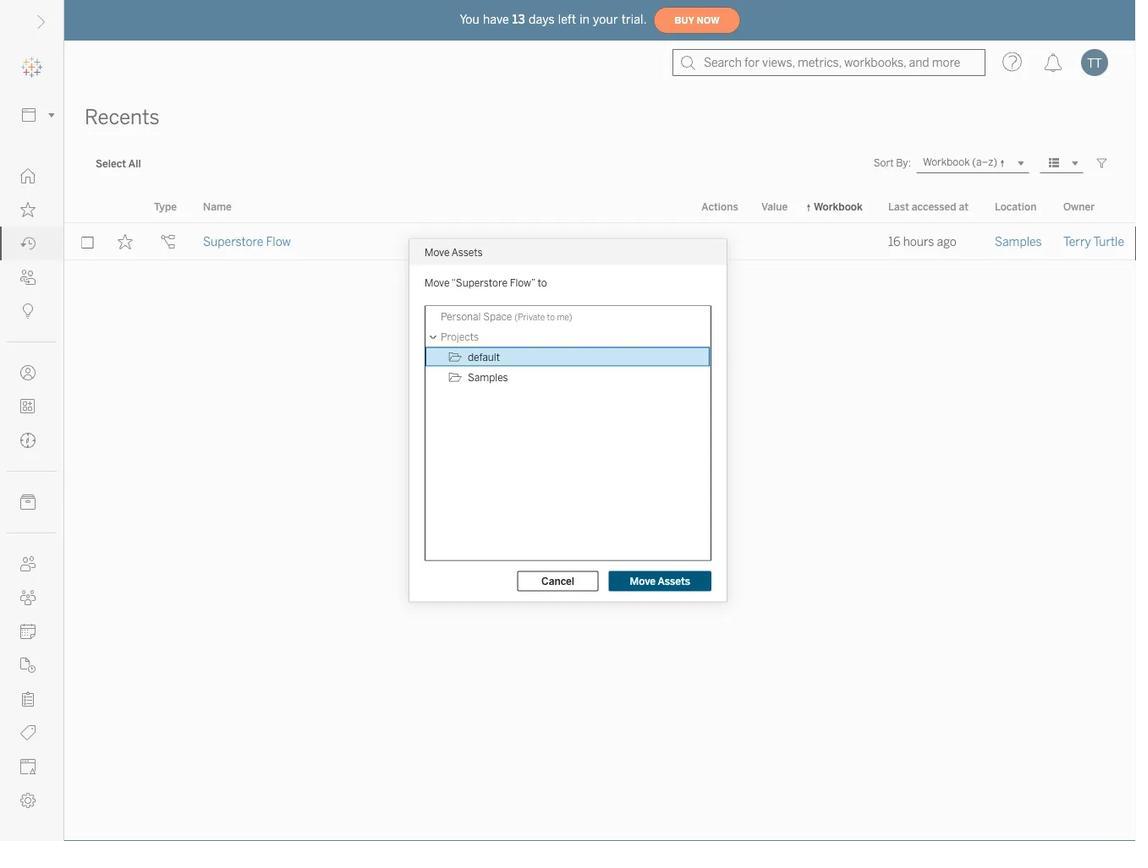 Task type: describe. For each thing, give the bounding box(es) containing it.
move "superstore flow" to
[[425, 277, 547, 289]]

me)
[[557, 312, 572, 322]]

move inside button
[[630, 575, 656, 588]]

navigation panel element
[[0, 51, 63, 818]]

projects
[[441, 331, 479, 343]]

16 hours ago
[[888, 235, 957, 249]]

turtle
[[1093, 235, 1124, 249]]

buy now button
[[654, 7, 741, 34]]

all
[[128, 157, 141, 169]]

ago
[[937, 235, 957, 249]]

type
[[154, 200, 177, 213]]

move assets dialog
[[409, 240, 727, 602]]

you have 13 days left in your trial.
[[460, 12, 647, 26]]

buy now
[[675, 15, 719, 26]]

flow"
[[510, 277, 535, 289]]

select all
[[96, 157, 141, 169]]

13
[[512, 12, 525, 26]]

samples inside "row"
[[995, 235, 1042, 249]]

cancel button
[[517, 571, 599, 592]]

recents
[[85, 105, 160, 129]]

select
[[96, 157, 126, 169]]

location
[[995, 200, 1037, 213]]

last
[[888, 200, 909, 213]]

owner
[[1063, 200, 1095, 213]]

main navigation. press the up and down arrow keys to access links. element
[[0, 159, 63, 818]]

name
[[203, 200, 232, 213]]

last accessed at
[[888, 200, 969, 213]]

days
[[529, 12, 555, 26]]

assets inside move assets button
[[658, 575, 690, 588]]

1 cell from the left
[[751, 223, 804, 261]]

terry turtle
[[1063, 235, 1124, 249]]

samples inside move assets dialog
[[468, 371, 508, 384]]

"superstore
[[451, 277, 507, 289]]

flow
[[266, 235, 291, 249]]

to for flow"
[[538, 277, 547, 289]]

row containing superstore flow
[[64, 223, 1136, 261]]

terry
[[1063, 235, 1091, 249]]

0 vertical spatial move
[[425, 246, 450, 259]]

default
[[468, 351, 500, 363]]

1 vertical spatial move
[[425, 277, 450, 289]]

you
[[460, 12, 480, 26]]

move assets button
[[609, 571, 711, 592]]

cancel
[[541, 575, 574, 588]]



Task type: locate. For each thing, give the bounding box(es) containing it.
move
[[425, 246, 450, 259], [425, 277, 450, 289], [630, 575, 656, 588]]

0 horizontal spatial assets
[[452, 246, 483, 259]]

1 vertical spatial move assets
[[630, 575, 690, 588]]

(private
[[515, 312, 545, 322]]

1 vertical spatial samples
[[468, 371, 508, 384]]

personal space (private to me)
[[441, 310, 572, 323]]

1 horizontal spatial samples
[[995, 235, 1042, 249]]

to
[[538, 277, 547, 289], [547, 312, 555, 322]]

to right flow"
[[538, 277, 547, 289]]

samples down location
[[995, 235, 1042, 249]]

samples down 'default'
[[468, 371, 508, 384]]

cell down the workbook
[[804, 223, 878, 261]]

terry turtle link
[[1063, 223, 1124, 261]]

cell
[[751, 223, 804, 261], [804, 223, 878, 261]]

at
[[959, 200, 969, 213]]

row
[[64, 223, 1136, 261]]

superstore
[[203, 235, 263, 249]]

workbook
[[814, 200, 863, 213]]

sort
[[874, 157, 894, 169]]

1 horizontal spatial move assets
[[630, 575, 690, 588]]

0 vertical spatial to
[[538, 277, 547, 289]]

left
[[558, 12, 576, 26]]

0 horizontal spatial move assets
[[425, 246, 483, 259]]

row group inside move assets dialog
[[425, 307, 711, 388]]

superstore flow
[[203, 235, 291, 249]]

row group containing personal space
[[425, 307, 711, 388]]

now
[[697, 15, 719, 26]]

accessed
[[912, 200, 956, 213]]

trial.
[[621, 12, 647, 26]]

sort by:
[[874, 157, 911, 169]]

0 horizontal spatial samples
[[468, 371, 508, 384]]

select all button
[[85, 153, 152, 173]]

space
[[483, 310, 512, 323]]

samples link
[[995, 223, 1042, 261]]

1 vertical spatial assets
[[658, 575, 690, 588]]

hours
[[903, 235, 934, 249]]

your
[[593, 12, 618, 26]]

2 cell from the left
[[804, 223, 878, 261]]

flow image
[[160, 234, 176, 250]]

grid
[[64, 191, 1136, 842]]

0 vertical spatial move assets
[[425, 246, 483, 259]]

value
[[761, 200, 788, 213]]

assets
[[452, 246, 483, 259], [658, 575, 690, 588]]

buy
[[675, 15, 694, 26]]

samples
[[995, 235, 1042, 249], [468, 371, 508, 384]]

actions
[[701, 200, 738, 213]]

16
[[888, 235, 900, 249]]

have
[[483, 12, 509, 26]]

by:
[[896, 157, 911, 169]]

personal
[[441, 310, 481, 323]]

to for (private
[[547, 312, 555, 322]]

0 vertical spatial assets
[[452, 246, 483, 259]]

row group
[[425, 307, 711, 388]]

cell down value
[[751, 223, 804, 261]]

move assets inside button
[[630, 575, 690, 588]]

grid containing superstore flow
[[64, 191, 1136, 842]]

0 vertical spatial samples
[[995, 235, 1042, 249]]

move assets
[[425, 246, 483, 259], [630, 575, 690, 588]]

1 vertical spatial to
[[547, 312, 555, 322]]

in
[[580, 12, 590, 26]]

superstore flow link
[[203, 223, 291, 261]]

1 horizontal spatial assets
[[658, 575, 690, 588]]

to left me)
[[547, 312, 555, 322]]

2 vertical spatial move
[[630, 575, 656, 588]]

to inside the personal space (private to me)
[[547, 312, 555, 322]]



Task type: vqa. For each thing, say whether or not it's contained in the screenshot.
the bottom Move
yes



